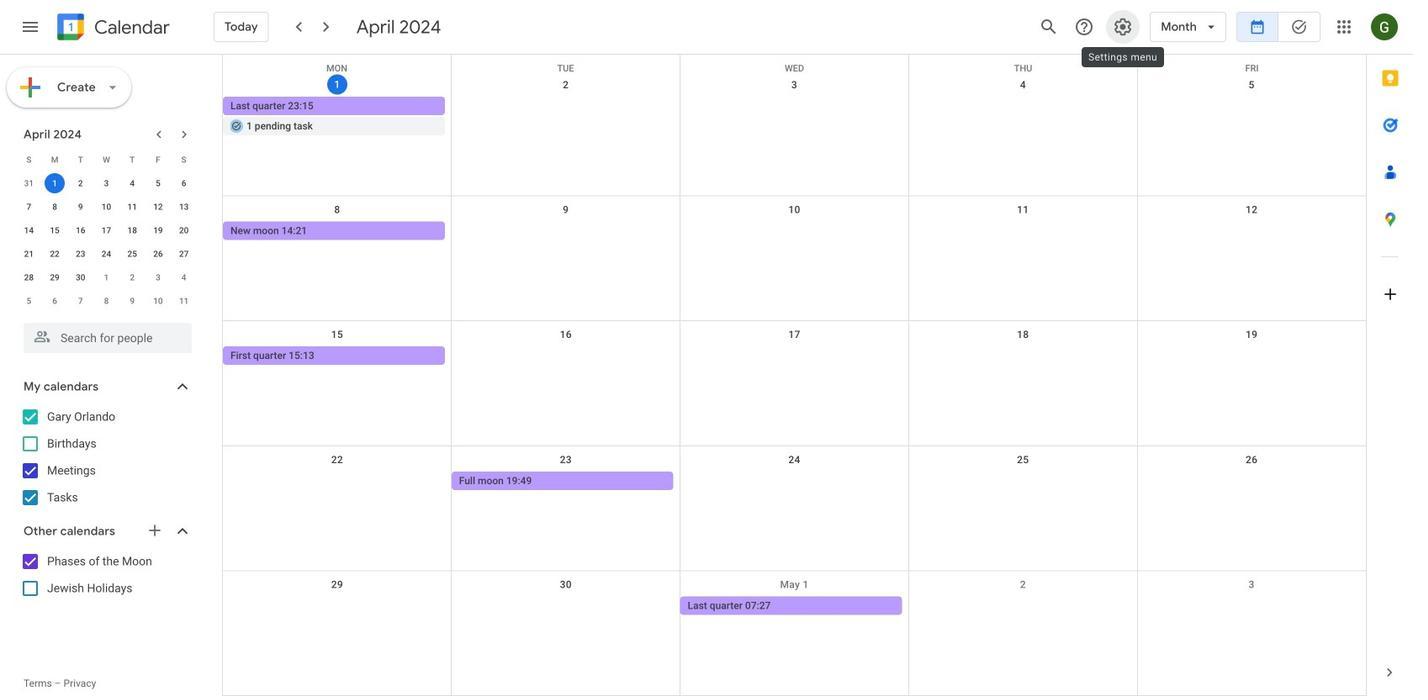 Task type: locate. For each thing, give the bounding box(es) containing it.
28 element
[[19, 268, 39, 288]]

settings menu image
[[1113, 17, 1133, 37]]

17 element
[[96, 220, 116, 241]]

tab list
[[1367, 55, 1413, 649]]

april 2024 grid
[[16, 148, 197, 313]]

7 element
[[19, 197, 39, 217]]

calendar element
[[54, 10, 170, 47]]

heading inside calendar element
[[91, 17, 170, 37]]

2 element
[[70, 173, 91, 193]]

cell
[[223, 97, 452, 137], [452, 97, 680, 137], [680, 97, 909, 137], [909, 97, 1137, 137], [1137, 97, 1366, 137], [42, 172, 68, 195], [452, 222, 680, 242], [680, 222, 909, 242], [909, 222, 1137, 242], [1137, 222, 1366, 242], [452, 347, 680, 367], [680, 347, 909, 367], [909, 347, 1137, 367], [1137, 347, 1366, 367], [223, 472, 452, 492], [680, 472, 909, 492], [909, 472, 1137, 492], [1137, 472, 1366, 492], [223, 597, 452, 617], [452, 597, 680, 617], [909, 597, 1137, 617], [1137, 597, 1366, 617]]

25 element
[[122, 244, 142, 264]]

row
[[223, 55, 1366, 74], [223, 72, 1366, 197], [16, 148, 197, 172], [16, 172, 197, 195], [16, 195, 197, 219], [223, 197, 1366, 322], [16, 219, 197, 242], [16, 242, 197, 266], [16, 266, 197, 289], [16, 289, 197, 313], [223, 322, 1366, 447], [223, 447, 1366, 572], [223, 572, 1366, 697]]

None search field
[[0, 316, 209, 353]]

cell inside april 2024 'grid'
[[42, 172, 68, 195]]

may 5 element
[[19, 291, 39, 311]]

18 element
[[122, 220, 142, 241]]

6 element
[[174, 173, 194, 193]]

12 element
[[148, 197, 168, 217]]

26 element
[[148, 244, 168, 264]]

19 element
[[148, 220, 168, 241]]

row group
[[16, 172, 197, 313]]

Search for people text field
[[34, 323, 182, 353]]

30 element
[[70, 268, 91, 288]]

may 7 element
[[70, 291, 91, 311]]

heading
[[91, 17, 170, 37]]

15 element
[[45, 220, 65, 241]]

grid
[[222, 55, 1366, 697]]

may 8 element
[[96, 291, 116, 311]]

21 element
[[19, 244, 39, 264]]



Task type: describe. For each thing, give the bounding box(es) containing it.
13 element
[[174, 197, 194, 217]]

my calendars list
[[3, 404, 209, 511]]

may 1 element
[[96, 268, 116, 288]]

may 11 element
[[174, 291, 194, 311]]

23 element
[[70, 244, 91, 264]]

4 element
[[122, 173, 142, 193]]

may 4 element
[[174, 268, 194, 288]]

9 element
[[70, 197, 91, 217]]

27 element
[[174, 244, 194, 264]]

3 element
[[96, 173, 116, 193]]

other calendars list
[[3, 548, 209, 602]]

march 31 element
[[19, 173, 39, 193]]

8 element
[[45, 197, 65, 217]]

may 9 element
[[122, 291, 142, 311]]

11 element
[[122, 197, 142, 217]]

10 element
[[96, 197, 116, 217]]

5 element
[[148, 173, 168, 193]]

main drawer image
[[20, 17, 40, 37]]

14 element
[[19, 220, 39, 241]]

may 6 element
[[45, 291, 65, 311]]

may 3 element
[[148, 268, 168, 288]]

16 element
[[70, 220, 91, 241]]

may 2 element
[[122, 268, 142, 288]]

24 element
[[96, 244, 116, 264]]

1, today element
[[45, 173, 65, 193]]

may 10 element
[[148, 291, 168, 311]]

add other calendars image
[[146, 522, 163, 539]]

20 element
[[174, 220, 194, 241]]

29 element
[[45, 268, 65, 288]]

22 element
[[45, 244, 65, 264]]



Task type: vqa. For each thing, say whether or not it's contained in the screenshot.
24 Element
yes



